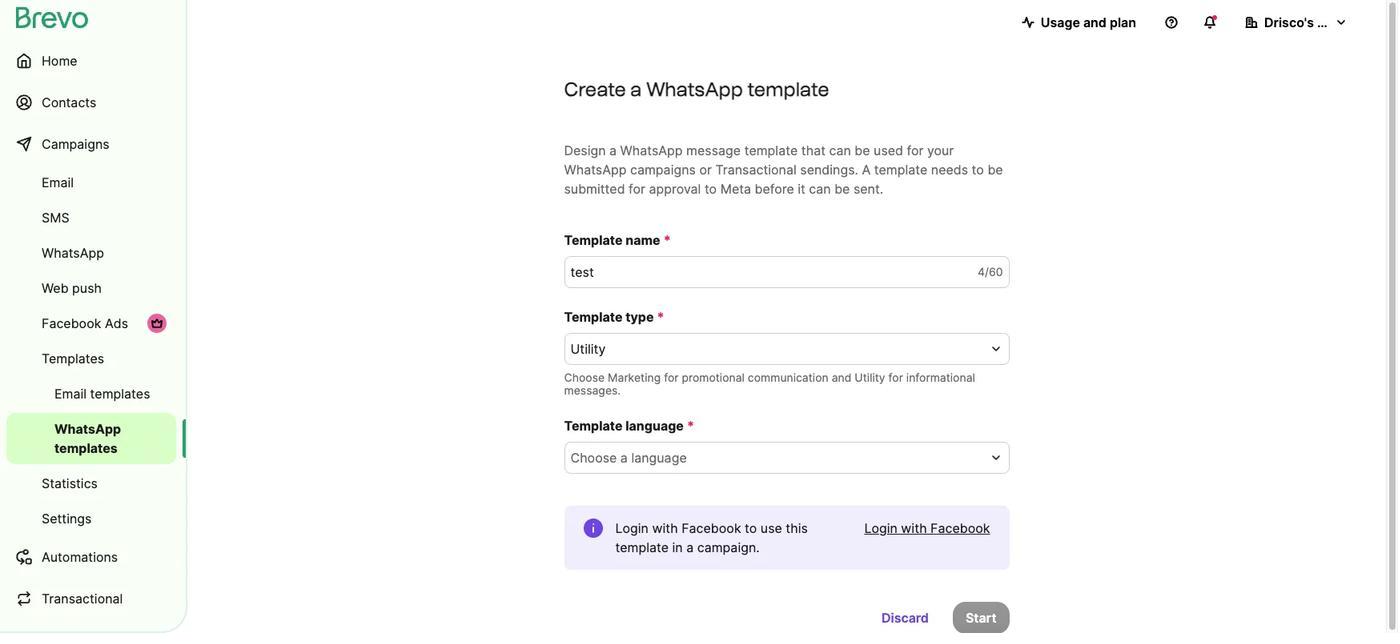 Task type: vqa. For each thing, say whether or not it's contained in the screenshot.
welcome jacob
no



Task type: locate. For each thing, give the bounding box(es) containing it.
to down or
[[705, 181, 717, 197]]

alert containing login with facebook to use this template in a campaign.
[[564, 506, 1010, 570]]

needs
[[931, 162, 968, 178]]

messages.
[[564, 384, 621, 397]]

3 template from the top
[[564, 418, 623, 434]]

0 vertical spatial and
[[1084, 14, 1107, 30]]

template for template name
[[564, 232, 623, 248]]

1 vertical spatial utility
[[855, 371, 886, 384]]

1 vertical spatial and
[[832, 371, 852, 384]]

sms
[[42, 210, 69, 226]]

1 vertical spatial template
[[564, 309, 623, 325]]

email templates link
[[6, 378, 176, 410]]

with
[[652, 521, 678, 537], [901, 521, 927, 537]]

template
[[564, 232, 623, 248], [564, 309, 623, 325], [564, 418, 623, 434]]

* right name
[[664, 232, 671, 248]]

can
[[829, 143, 851, 159], [809, 181, 831, 197]]

* right type at the left
[[657, 309, 664, 325]]

2 horizontal spatial be
[[988, 162, 1003, 178]]

template down used
[[874, 162, 928, 178]]

with inside login with facebook link
[[901, 521, 927, 537]]

a inside popup button
[[621, 450, 628, 466]]

1 horizontal spatial transactional
[[716, 162, 797, 178]]

template for template language
[[564, 418, 623, 434]]

drisco's drinks button
[[1233, 6, 1361, 38]]

email templates
[[54, 386, 150, 402]]

a
[[631, 78, 642, 101], [610, 143, 617, 159], [621, 450, 628, 466], [687, 540, 694, 556]]

0 horizontal spatial utility
[[571, 341, 606, 357]]

and
[[1084, 14, 1107, 30], [832, 371, 852, 384]]

web
[[42, 280, 69, 296]]

login for login with facebook to use this template in a campaign.
[[616, 521, 649, 537]]

template left name
[[564, 232, 623, 248]]

and right communication
[[832, 371, 852, 384]]

utility
[[571, 341, 606, 357], [855, 371, 886, 384]]

1 horizontal spatial with
[[901, 521, 927, 537]]

utility down "template type *"
[[571, 341, 606, 357]]

a inside the design a whatsapp message template that can be used for your whatsapp campaigns or transactional sendings. a template needs to be submitted for approval to meta before it can be sent.
[[610, 143, 617, 159]]

None field
[[571, 449, 984, 468]]

0 vertical spatial template
[[564, 232, 623, 248]]

2 vertical spatial template
[[564, 418, 623, 434]]

* for template name *
[[664, 232, 671, 248]]

language inside popup button
[[631, 450, 687, 466]]

language
[[626, 418, 684, 434], [631, 450, 687, 466]]

sendings.
[[800, 162, 859, 178]]

transactional
[[716, 162, 797, 178], [42, 591, 123, 607]]

choose inside choose marketing for promotional communication and utility for informational messages.
[[564, 371, 605, 384]]

discard button
[[869, 602, 942, 634]]

choose left marketing
[[564, 371, 605, 384]]

a
[[862, 162, 871, 178]]

2 login from the left
[[865, 521, 898, 537]]

1 login from the left
[[616, 521, 649, 537]]

and inside choose marketing for promotional communication and utility for informational messages.
[[832, 371, 852, 384]]

1 vertical spatial choose
[[571, 450, 617, 466]]

with for login with facebook to use this template in a campaign.
[[652, 521, 678, 537]]

choose a language button
[[564, 442, 1010, 474]]

settings
[[42, 511, 92, 527]]

it
[[798, 181, 806, 197]]

for right marketing
[[664, 371, 679, 384]]

templates inside "whatsapp templates"
[[54, 441, 118, 457]]

1 vertical spatial *
[[657, 309, 664, 325]]

0 horizontal spatial and
[[832, 371, 852, 384]]

login inside login with facebook to use this template in a campaign.
[[616, 521, 649, 537]]

with for login with facebook
[[901, 521, 927, 537]]

used
[[874, 143, 903, 159]]

home
[[42, 53, 77, 69]]

1 vertical spatial to
[[705, 181, 717, 197]]

whatsapp
[[646, 78, 743, 101], [620, 143, 683, 159], [564, 162, 627, 178], [42, 245, 104, 261], [54, 421, 121, 437]]

a down the "template language *"
[[621, 450, 628, 466]]

a for choose
[[621, 450, 628, 466]]

transactional down 'automations'
[[42, 591, 123, 607]]

1 horizontal spatial be
[[855, 143, 870, 159]]

1 horizontal spatial login
[[865, 521, 898, 537]]

a inside login with facebook to use this template in a campaign.
[[687, 540, 694, 556]]

templates down 'templates' 'link'
[[90, 386, 150, 402]]

email up sms at the left top of page
[[42, 175, 74, 191]]

templates
[[90, 386, 150, 402], [54, 441, 118, 457]]

none field inside choose a language popup button
[[571, 449, 984, 468]]

to
[[972, 162, 984, 178], [705, 181, 717, 197], [745, 521, 757, 537]]

0 vertical spatial choose
[[564, 371, 605, 384]]

contacts link
[[6, 83, 176, 122]]

1 horizontal spatial to
[[745, 521, 757, 537]]

0 vertical spatial be
[[855, 143, 870, 159]]

choose
[[564, 371, 605, 384], [571, 450, 617, 466]]

1 vertical spatial can
[[809, 181, 831, 197]]

2 vertical spatial be
[[835, 181, 850, 197]]

whatsapp templates
[[54, 421, 121, 457]]

discard
[[882, 610, 929, 626]]

for left informational
[[889, 371, 903, 384]]

be up a
[[855, 143, 870, 159]]

campaigns link
[[6, 125, 176, 163]]

0 horizontal spatial be
[[835, 181, 850, 197]]

whatsapp up message
[[646, 78, 743, 101]]

0 vertical spatial language
[[626, 418, 684, 434]]

choose down the "template language *"
[[571, 450, 617, 466]]

in
[[672, 540, 683, 556]]

campaign.
[[697, 540, 760, 556]]

utility left informational
[[855, 371, 886, 384]]

whatsapp up "campaigns"
[[620, 143, 683, 159]]

choose inside popup button
[[571, 450, 617, 466]]

1 vertical spatial email
[[54, 386, 87, 402]]

2 horizontal spatial facebook
[[931, 521, 990, 537]]

language down the "template language *"
[[631, 450, 687, 466]]

0 horizontal spatial login
[[616, 521, 649, 537]]

2 vertical spatial *
[[687, 418, 694, 434]]

0 horizontal spatial transactional
[[42, 591, 123, 607]]

0 vertical spatial email
[[42, 175, 74, 191]]

for left your
[[907, 143, 924, 159]]

settings link
[[6, 503, 176, 535]]

alert
[[564, 506, 1010, 570]]

statistics link
[[6, 468, 176, 500]]

login
[[616, 521, 649, 537], [865, 521, 898, 537]]

transactional inside "link"
[[42, 591, 123, 607]]

0 horizontal spatial with
[[652, 521, 678, 537]]

0 vertical spatial to
[[972, 162, 984, 178]]

0 vertical spatial *
[[664, 232, 671, 248]]

and left plan at the right top of page
[[1084, 14, 1107, 30]]

be
[[855, 143, 870, 159], [988, 162, 1003, 178], [835, 181, 850, 197]]

* down promotional
[[687, 418, 694, 434]]

facebook inside login with facebook to use this template in a campaign.
[[682, 521, 741, 537]]

meta
[[721, 181, 751, 197]]

login inside login with facebook link
[[865, 521, 898, 537]]

template
[[747, 78, 829, 101], [745, 143, 798, 159], [874, 162, 928, 178], [616, 540, 669, 556]]

1 vertical spatial transactional
[[42, 591, 123, 607]]

0 vertical spatial utility
[[571, 341, 606, 357]]

be down sendings.
[[835, 181, 850, 197]]

login for login with facebook
[[865, 521, 898, 537]]

informational
[[907, 371, 975, 384]]

type
[[626, 309, 654, 325]]

2 with from the left
[[901, 521, 927, 537]]

0 vertical spatial templates
[[90, 386, 150, 402]]

email down templates
[[54, 386, 87, 402]]

2 template from the top
[[564, 309, 623, 325]]

a right in on the bottom left of the page
[[687, 540, 694, 556]]

promotional
[[682, 371, 745, 384]]

drisco's drinks
[[1265, 14, 1357, 30]]

templates
[[42, 351, 104, 367]]

whatsapp down email templates link
[[54, 421, 121, 437]]

with inside login with facebook to use this template in a campaign.
[[652, 521, 678, 537]]

1 template from the top
[[564, 232, 623, 248]]

start
[[966, 610, 997, 626]]

1 vertical spatial language
[[631, 450, 687, 466]]

1 horizontal spatial utility
[[855, 371, 886, 384]]

approval
[[649, 181, 701, 197]]

transactional up before
[[716, 162, 797, 178]]

1 horizontal spatial and
[[1084, 14, 1107, 30]]

0 vertical spatial transactional
[[716, 162, 797, 178]]

language up choose a language on the left of page
[[626, 418, 684, 434]]

to left use
[[745, 521, 757, 537]]

a right 'design'
[[610, 143, 617, 159]]

template down messages.
[[564, 418, 623, 434]]

templates for email templates
[[90, 386, 150, 402]]

facebook
[[42, 316, 101, 332], [682, 521, 741, 537], [931, 521, 990, 537]]

template left type at the left
[[564, 309, 623, 325]]

utility inside popup button
[[571, 341, 606, 357]]

message
[[686, 143, 741, 159]]

push
[[72, 280, 102, 296]]

4 / 60
[[978, 265, 1003, 279]]

template left in on the bottom left of the page
[[616, 540, 669, 556]]

can right it
[[809, 181, 831, 197]]

login with facebook link
[[865, 519, 990, 538]]

and inside button
[[1084, 14, 1107, 30]]

template name *
[[564, 232, 671, 248]]

1 vertical spatial templates
[[54, 441, 118, 457]]

automations
[[42, 549, 118, 565]]

whatsapp up web push
[[42, 245, 104, 261]]

for
[[907, 143, 924, 159], [629, 181, 646, 197], [664, 371, 679, 384], [889, 371, 903, 384]]

a right create
[[631, 78, 642, 101]]

drisco's
[[1265, 14, 1314, 30]]

1 vertical spatial be
[[988, 162, 1003, 178]]

2 vertical spatial to
[[745, 521, 757, 537]]

statistics
[[42, 476, 98, 492]]

1 with from the left
[[652, 521, 678, 537]]

can up sendings.
[[829, 143, 851, 159]]

*
[[664, 232, 671, 248], [657, 309, 664, 325], [687, 418, 694, 434]]

be right needs
[[988, 162, 1003, 178]]

to right needs
[[972, 162, 984, 178]]

1 horizontal spatial facebook
[[682, 521, 741, 537]]

* for template language *
[[687, 418, 694, 434]]

templates up statistics link
[[54, 441, 118, 457]]

choose for choose a language
[[571, 450, 617, 466]]



Task type: describe. For each thing, give the bounding box(es) containing it.
communication
[[748, 371, 829, 384]]

4
[[978, 265, 985, 279]]

contacts
[[42, 95, 96, 111]]

template language *
[[564, 418, 694, 434]]

marketing
[[608, 371, 661, 384]]

choose a language
[[571, 450, 687, 466]]

a for create
[[631, 78, 642, 101]]

templates for whatsapp templates
[[54, 441, 118, 457]]

email for email templates
[[54, 386, 87, 402]]

this
[[786, 521, 808, 537]]

whatsapp up submitted
[[564, 162, 627, 178]]

transactional inside the design a whatsapp message template that can be used for your whatsapp campaigns or transactional sendings. a template needs to be submitted for approval to meta before it can be sent.
[[716, 162, 797, 178]]

facebook for login with facebook
[[931, 521, 990, 537]]

usage and plan button
[[1009, 6, 1149, 38]]

email for email
[[42, 175, 74, 191]]

to inside login with facebook to use this template in a campaign.
[[745, 521, 757, 537]]

sent.
[[854, 181, 884, 197]]

usage
[[1041, 14, 1080, 30]]

a for design
[[610, 143, 617, 159]]

automations link
[[6, 538, 176, 577]]

drinks
[[1318, 14, 1357, 30]]

* for template type *
[[657, 309, 664, 325]]

0 vertical spatial can
[[829, 143, 851, 159]]

home link
[[6, 42, 176, 80]]

your
[[927, 143, 954, 159]]

email link
[[6, 167, 176, 199]]

template up before
[[745, 143, 798, 159]]

60
[[989, 265, 1003, 279]]

choose marketing for promotional communication and utility for informational messages.
[[564, 371, 975, 397]]

0 horizontal spatial to
[[705, 181, 717, 197]]

Type the name of your template text field
[[564, 256, 1010, 288]]

0 horizontal spatial facebook
[[42, 316, 101, 332]]

plan
[[1110, 14, 1137, 30]]

whatsapp templates link
[[6, 413, 176, 465]]

templates link
[[6, 343, 176, 375]]

usage and plan
[[1041, 14, 1137, 30]]

design
[[564, 143, 606, 159]]

/
[[985, 265, 989, 279]]

facebook for login with facebook to use this template in a campaign.
[[682, 521, 741, 537]]

start button
[[953, 602, 1010, 634]]

web push
[[42, 280, 102, 296]]

facebook ads
[[42, 316, 128, 332]]

design a whatsapp message template that can be used for your whatsapp campaigns or transactional sendings. a template needs to be submitted for approval to meta before it can be sent.
[[564, 143, 1003, 197]]

transactional link
[[6, 580, 176, 618]]

sms link
[[6, 202, 176, 234]]

utility inside choose marketing for promotional communication and utility for informational messages.
[[855, 371, 886, 384]]

create
[[564, 78, 626, 101]]

template type *
[[564, 309, 664, 325]]

web push link
[[6, 272, 176, 304]]

create a whatsapp template
[[564, 78, 829, 101]]

before
[[755, 181, 794, 197]]

that
[[802, 143, 826, 159]]

campaigns
[[630, 162, 696, 178]]

for down "campaigns"
[[629, 181, 646, 197]]

whatsapp link
[[6, 237, 176, 269]]

choose for choose marketing for promotional communication and utility for informational messages.
[[564, 371, 605, 384]]

2 horizontal spatial to
[[972, 162, 984, 178]]

campaigns
[[42, 136, 109, 152]]

utility button
[[564, 333, 1010, 365]]

left___rvooi image
[[151, 317, 163, 330]]

use
[[761, 521, 782, 537]]

facebook ads link
[[6, 308, 176, 340]]

template inside login with facebook to use this template in a campaign.
[[616, 540, 669, 556]]

submitted
[[564, 181, 625, 197]]

ads
[[105, 316, 128, 332]]

or
[[700, 162, 712, 178]]

name
[[626, 232, 660, 248]]

login with facebook
[[865, 521, 990, 537]]

template for template type
[[564, 309, 623, 325]]

template up that
[[747, 78, 829, 101]]

login with facebook to use this template in a campaign.
[[616, 521, 808, 556]]



